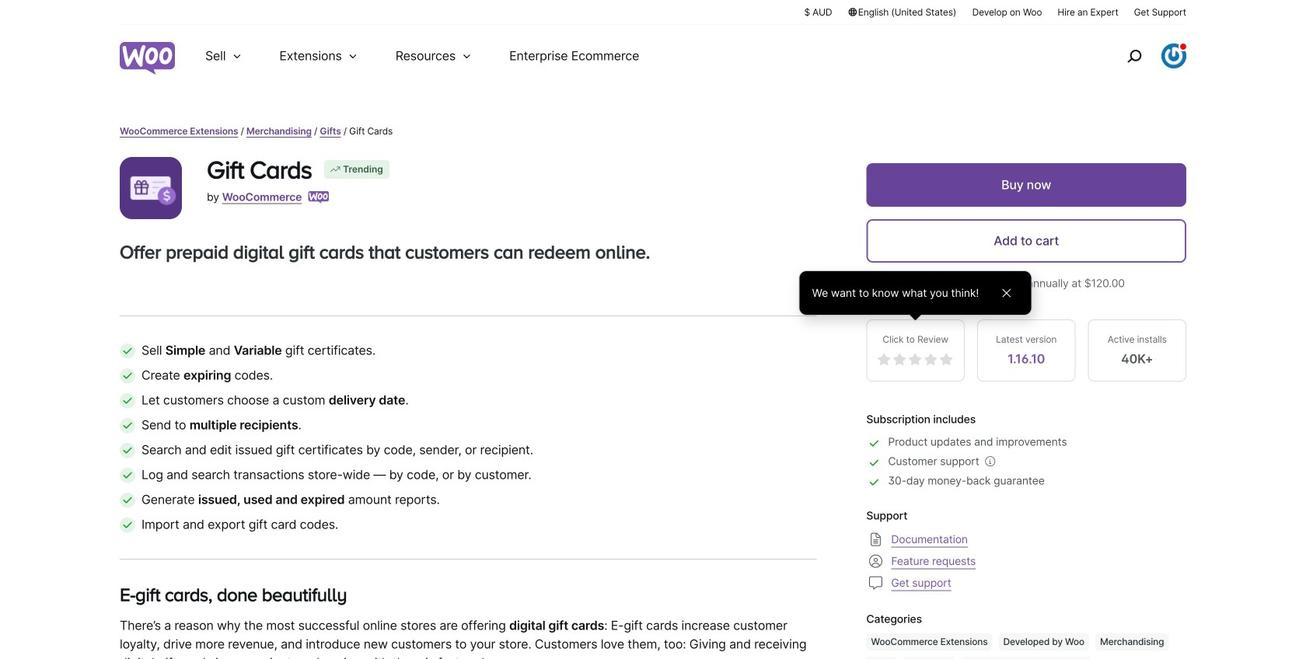 Task type: describe. For each thing, give the bounding box(es) containing it.
arrow trend up image
[[329, 163, 341, 176]]

close tooltip image
[[998, 284, 1016, 303]]

rate product 2 stars image
[[893, 353, 907, 367]]

service navigation menu element
[[1094, 31, 1187, 81]]

file lines image
[[867, 530, 885, 549]]

developed by woocommerce image
[[308, 191, 329, 204]]

rate product 3 stars image
[[909, 353, 923, 367]]



Task type: vqa. For each thing, say whether or not it's contained in the screenshot.
the bottom you
no



Task type: locate. For each thing, give the bounding box(es) containing it.
rate product 1 star image
[[878, 353, 892, 367]]

message image
[[867, 574, 885, 593]]

circle user image
[[867, 552, 885, 571]]

search image
[[1122, 44, 1147, 68]]

open account menu image
[[1162, 44, 1187, 68]]

rate product 5 stars image
[[940, 353, 954, 367]]

rate product 4 stars image
[[924, 353, 938, 367]]

breadcrumb element
[[120, 124, 1187, 138]]

product icon image
[[120, 157, 182, 219]]



